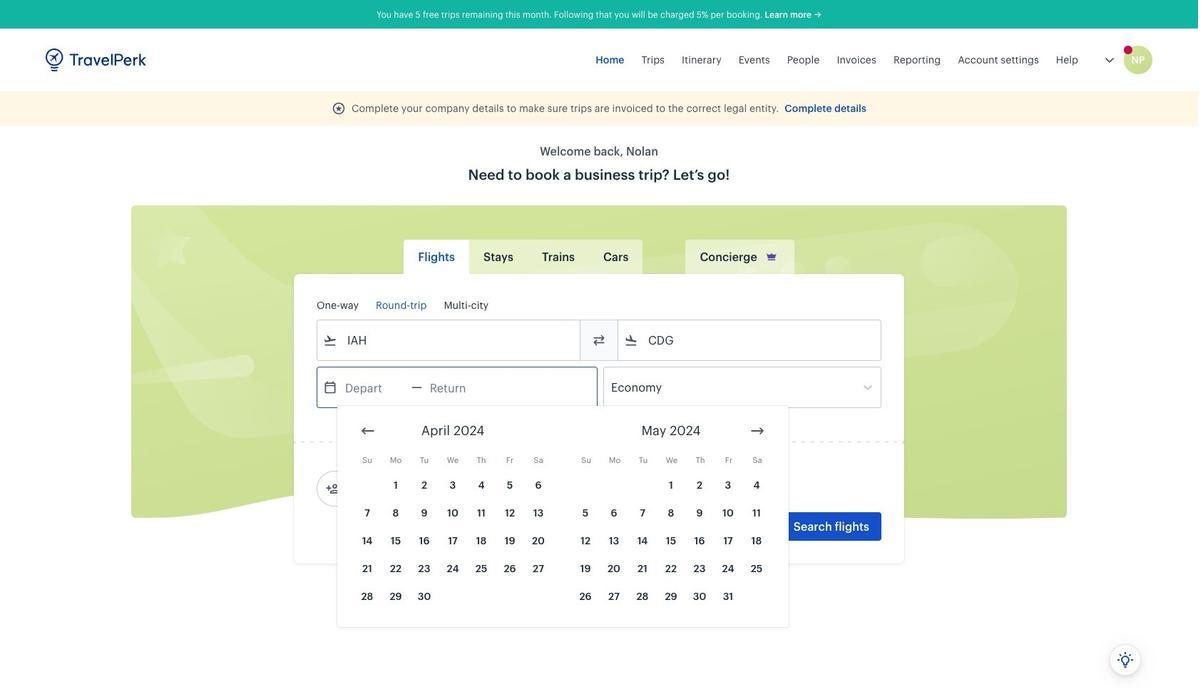 Task type: vqa. For each thing, say whether or not it's contained in the screenshot.
Add First Traveler search box
yes



Task type: locate. For each thing, give the bounding box(es) containing it.
move backward to switch to the previous month. image
[[360, 422, 377, 439]]

Add first traveler search field
[[340, 477, 489, 500]]

To search field
[[639, 329, 863, 352]]

calendar application
[[337, 406, 1199, 638]]

move forward to switch to the next month. image
[[749, 422, 766, 439]]



Task type: describe. For each thing, give the bounding box(es) containing it.
Return text field
[[422, 367, 496, 407]]

Depart text field
[[337, 367, 412, 407]]

From search field
[[337, 329, 561, 352]]



